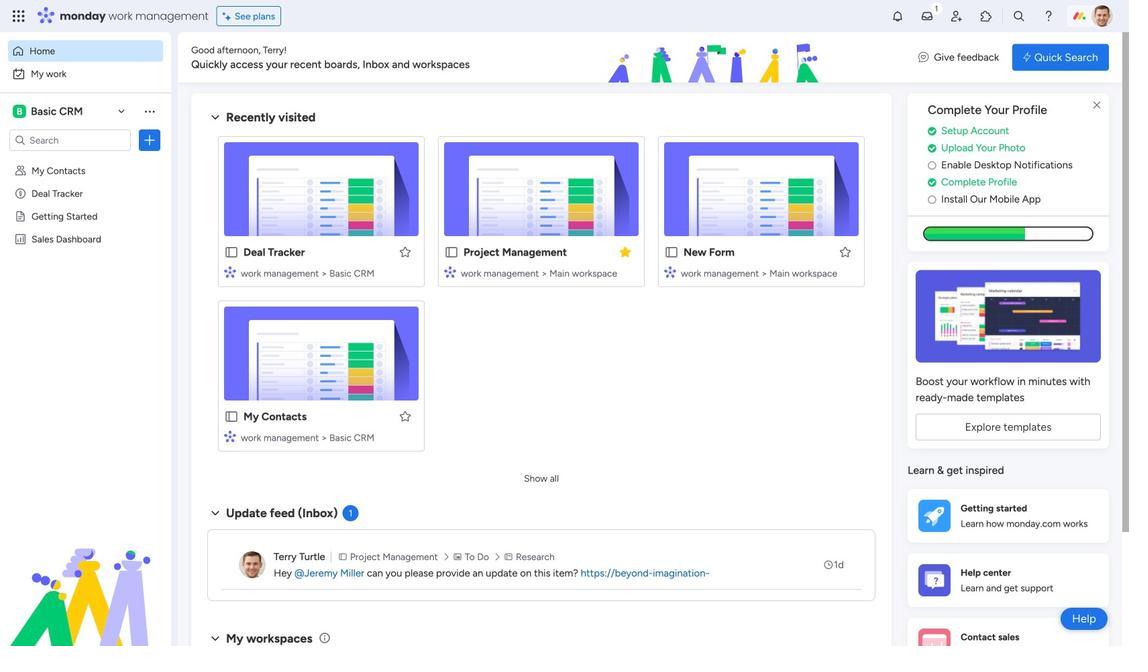 Task type: vqa. For each thing, say whether or not it's contained in the screenshot.
Public board icon to the bottom
yes



Task type: locate. For each thing, give the bounding box(es) containing it.
1 vertical spatial lottie animation image
[[0, 511, 171, 646]]

quick search results list box
[[207, 125, 875, 468]]

0 vertical spatial option
[[8, 40, 163, 62]]

1 vertical spatial option
[[8, 63, 163, 85]]

1 element
[[343, 505, 359, 521]]

lottie animation element
[[528, 32, 905, 83], [0, 511, 171, 646]]

1 vertical spatial lottie animation element
[[0, 511, 171, 646]]

circle o image
[[928, 160, 936, 170]]

1 horizontal spatial lottie animation element
[[528, 32, 905, 83]]

1 horizontal spatial lottie animation image
[[528, 32, 905, 83]]

v2 user feedback image
[[919, 50, 929, 65]]

close recently visited image
[[207, 109, 223, 125]]

1 horizontal spatial public board image
[[444, 245, 459, 260]]

check circle image
[[928, 126, 936, 136], [928, 143, 936, 153]]

1 image
[[930, 1, 943, 16]]

terry turtle image
[[1091, 5, 1113, 27], [239, 551, 266, 578]]

add to favorites image
[[398, 245, 412, 259], [839, 245, 852, 259], [398, 410, 412, 423]]

help image
[[1042, 9, 1055, 23]]

1 horizontal spatial terry turtle image
[[1091, 5, 1113, 27]]

search everything image
[[1012, 9, 1026, 23]]

workspace image
[[13, 104, 26, 119]]

lottie animation image
[[528, 32, 905, 83], [0, 511, 171, 646]]

select product image
[[12, 9, 25, 23]]

public board image
[[224, 245, 239, 260], [664, 245, 679, 260], [224, 409, 239, 424]]

0 vertical spatial check circle image
[[928, 126, 936, 136]]

1 vertical spatial public board image
[[444, 245, 459, 260]]

help center element
[[908, 553, 1109, 607]]

1 vertical spatial check circle image
[[928, 143, 936, 153]]

public board image
[[14, 210, 27, 223], [444, 245, 459, 260]]

option
[[8, 40, 163, 62], [8, 63, 163, 85], [0, 159, 171, 161]]

0 horizontal spatial lottie animation image
[[0, 511, 171, 646]]

list box
[[0, 157, 171, 432]]

0 horizontal spatial public board image
[[14, 210, 27, 223]]

0 vertical spatial public board image
[[14, 210, 27, 223]]

public dashboard image
[[14, 233, 27, 246]]

0 horizontal spatial lottie animation element
[[0, 511, 171, 646]]

0 horizontal spatial terry turtle image
[[239, 551, 266, 578]]

0 vertical spatial lottie animation image
[[528, 32, 905, 83]]



Task type: describe. For each thing, give the bounding box(es) containing it.
templates image image
[[920, 270, 1097, 362]]

close my workspaces image
[[207, 630, 223, 646]]

update feed image
[[920, 9, 934, 23]]

see plans image
[[223, 9, 235, 24]]

workspace options image
[[143, 104, 156, 118]]

0 vertical spatial terry turtle image
[[1091, 5, 1113, 27]]

public board image inside the quick search results list box
[[444, 245, 459, 260]]

Search in workspace field
[[28, 132, 112, 148]]

0 vertical spatial lottie animation element
[[528, 32, 905, 83]]

monday marketplace image
[[979, 9, 993, 23]]

workspace selection element
[[13, 103, 85, 119]]

1 vertical spatial terry turtle image
[[239, 551, 266, 578]]

invite members image
[[950, 9, 963, 23]]

dapulse x slim image
[[1089, 97, 1105, 113]]

lottie animation image for lottie animation element to the left
[[0, 511, 171, 646]]

2 check circle image from the top
[[928, 143, 936, 153]]

lottie animation image for the top lottie animation element
[[528, 32, 905, 83]]

check circle image
[[928, 177, 936, 187]]

contact sales element
[[908, 618, 1109, 646]]

v2 bolt switch image
[[1023, 50, 1031, 65]]

notifications image
[[891, 9, 904, 23]]

getting started element
[[908, 489, 1109, 543]]

options image
[[143, 133, 156, 147]]

close update feed (inbox) image
[[207, 505, 223, 521]]

circle o image
[[928, 194, 936, 204]]

remove from favorites image
[[619, 245, 632, 259]]

1 check circle image from the top
[[928, 126, 936, 136]]

2 vertical spatial option
[[0, 159, 171, 161]]



